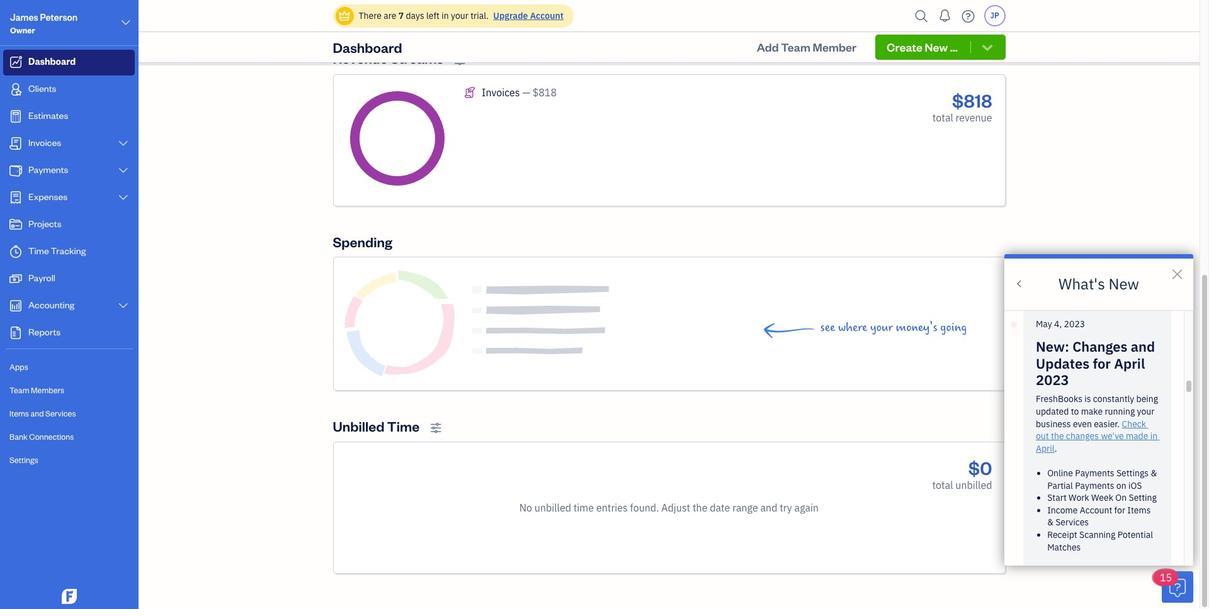 Task type: locate. For each thing, give the bounding box(es) containing it.
unbilled time
[[333, 418, 420, 435]]

is
[[1085, 394, 1091, 405]]

total left $0
[[933, 480, 953, 492]]

notifications image
[[935, 3, 955, 28]]

1 vertical spatial invoices
[[28, 137, 61, 149]]

0 vertical spatial new
[[925, 40, 948, 54]]

chevron large down image down estimates link
[[118, 139, 129, 149]]

.
[[1055, 443, 1057, 455]]

payment image
[[8, 164, 23, 177]]

1 horizontal spatial $818
[[952, 88, 992, 112]]

0 vertical spatial team
[[781, 40, 811, 54]]

1 vertical spatial the
[[693, 502, 708, 515]]

0 horizontal spatial dashboard
[[28, 55, 76, 67]]

1 horizontal spatial the
[[1051, 431, 1064, 442]]

1 vertical spatial account
[[1080, 505, 1113, 516]]

settings link
[[3, 450, 135, 472]]

bank
[[9, 432, 28, 442]]

2 horizontal spatial your
[[1137, 406, 1155, 418]]

time right timer image at the top left of page
[[28, 245, 49, 257]]

your left the trial.
[[451, 10, 469, 21]]

items
[[9, 409, 29, 419], [1128, 505, 1151, 516]]

invoices inside 'link'
[[28, 137, 61, 149]]

online
[[1048, 468, 1073, 479]]

search image
[[912, 7, 932, 26]]

1 horizontal spatial &
[[1151, 468, 1157, 479]]

make
[[1081, 406, 1103, 418]]

2 chevron large down image from the top
[[118, 166, 129, 176]]

& up setting
[[1151, 468, 1157, 479]]

and down team members
[[31, 409, 44, 419]]

settings
[[9, 455, 38, 466], [1117, 468, 1149, 479]]

team right "add"
[[781, 40, 811, 54]]

services down team members link
[[45, 409, 76, 419]]

chevron large down image inside accounting link
[[118, 301, 129, 311]]

3 chevron large down image from the top
[[118, 301, 129, 311]]

1 vertical spatial time
[[387, 418, 420, 435]]

in
[[442, 10, 449, 21], [1151, 431, 1158, 442]]

0 vertical spatial items
[[9, 409, 29, 419]]

april up constantly
[[1115, 354, 1145, 373]]

new left …
[[925, 40, 948, 54]]

2 vertical spatial and
[[761, 502, 778, 515]]

new right what's at the right top of the page
[[1109, 274, 1140, 294]]

1 chevron large down image from the top
[[118, 139, 129, 149]]

payroll
[[28, 272, 55, 284]]

dashboard down the there
[[333, 38, 402, 56]]

0 horizontal spatial unbilled
[[535, 502, 571, 515]]

new for what's
[[1109, 274, 1140, 294]]

range
[[733, 502, 758, 515]]

new inside 'create new …' dropdown button
[[925, 40, 948, 54]]

invoices
[[482, 86, 520, 99], [28, 137, 61, 149]]

team down apps
[[9, 386, 29, 396]]

member
[[813, 40, 857, 54]]

1 vertical spatial your
[[871, 321, 893, 335]]

for up constantly
[[1093, 354, 1111, 373]]

and left try
[[761, 502, 778, 515]]

items down setting
[[1128, 505, 1151, 516]]

1 vertical spatial services
[[1056, 517, 1089, 529]]

total inside the $818 total revenue
[[933, 111, 954, 124]]

even
[[1073, 419, 1092, 430]]

0 horizontal spatial and
[[31, 409, 44, 419]]

0 horizontal spatial your
[[451, 10, 469, 21]]

upgrade account link
[[491, 10, 564, 21]]

1 horizontal spatial settings
[[1117, 468, 1149, 479]]

0 vertical spatial account
[[530, 10, 564, 21]]

settings inside "online payments settings & partial payments on ios start work week on setting income account for items & services receipt scanning potential matches"
[[1117, 468, 1149, 479]]

0 horizontal spatial items
[[9, 409, 29, 419]]

clients link
[[3, 77, 135, 103]]

0 horizontal spatial new
[[925, 40, 948, 54]]

2 vertical spatial your
[[1137, 406, 1155, 418]]

clients
[[28, 83, 56, 94]]

ios
[[1129, 480, 1142, 492]]

0 vertical spatial payments
[[28, 164, 68, 176]]

1 vertical spatial chevron large down image
[[118, 166, 129, 176]]

1 vertical spatial items
[[1128, 505, 1151, 516]]

0 horizontal spatial time
[[28, 245, 49, 257]]

0 vertical spatial time
[[28, 245, 49, 257]]

$0 total unbilled
[[933, 456, 992, 492]]

0 horizontal spatial april
[[1036, 443, 1055, 455]]

0 vertical spatial invoices
[[482, 86, 520, 99]]

0 vertical spatial in
[[442, 10, 449, 21]]

&
[[1151, 468, 1157, 479], [1048, 517, 1054, 529]]

0 vertical spatial for
[[1093, 354, 1111, 373]]

account inside "online payments settings & partial payments on ios start work week on setting income account for items & services receipt scanning potential matches"
[[1080, 505, 1113, 516]]

1 horizontal spatial for
[[1115, 505, 1126, 516]]

0 horizontal spatial &
[[1048, 517, 1054, 529]]

1 horizontal spatial new
[[1109, 274, 1140, 294]]

your down being
[[1137, 406, 1155, 418]]

& up 'receipt'
[[1048, 517, 1054, 529]]

0 vertical spatial settings
[[9, 455, 38, 466]]

1 vertical spatial total
[[933, 480, 953, 492]]

the inside check out the changes we've made in april
[[1051, 431, 1064, 442]]

chevron large down image inside the invoices 'link'
[[118, 139, 129, 149]]

time
[[28, 245, 49, 257], [387, 418, 420, 435]]

—
[[523, 86, 530, 99]]

settings up ios
[[1117, 468, 1149, 479]]

1 horizontal spatial unbilled
[[956, 480, 992, 492]]

resource center badge image
[[1162, 572, 1194, 603]]

unbilled
[[956, 480, 992, 492], [535, 502, 571, 515]]

in right the left
[[442, 10, 449, 21]]

there
[[359, 10, 382, 21]]

chevron large down image inside expenses link
[[118, 193, 129, 203]]

settings inside main element
[[9, 455, 38, 466]]

apps link
[[3, 357, 135, 379]]

new inside what's new group
[[1109, 274, 1140, 294]]

add team member
[[757, 40, 857, 54]]

chevron large down image down the invoices 'link'
[[118, 166, 129, 176]]

0 vertical spatial services
[[45, 409, 76, 419]]

services
[[45, 409, 76, 419], [1056, 517, 1089, 529]]

there are 7 days left in your trial. upgrade account
[[359, 10, 564, 21]]

report image
[[8, 327, 23, 340]]

1 horizontal spatial april
[[1115, 354, 1145, 373]]

reports
[[28, 326, 61, 338]]

0 horizontal spatial for
[[1093, 354, 1111, 373]]

items and services link
[[3, 403, 135, 425]]

estimate image
[[8, 110, 23, 123]]

1 horizontal spatial team
[[781, 40, 811, 54]]

account down the week
[[1080, 505, 1113, 516]]

account right upgrade
[[530, 10, 564, 21]]

in right the "made"
[[1151, 431, 1158, 442]]

easier.
[[1094, 419, 1120, 430]]

dashboard up clients
[[28, 55, 76, 67]]

$818 right —
[[533, 86, 557, 99]]

client image
[[8, 83, 23, 96]]

unbilled time filters image
[[430, 423, 442, 434]]

total left revenue
[[933, 111, 954, 124]]

apps
[[9, 362, 28, 372]]

services down income
[[1056, 517, 1089, 529]]

1 horizontal spatial time
[[387, 418, 420, 435]]

1 vertical spatial 2023
[[1036, 371, 1070, 389]]

1 vertical spatial in
[[1151, 431, 1158, 442]]

1 vertical spatial april
[[1036, 443, 1055, 455]]

the up .
[[1051, 431, 1064, 442]]

work
[[1069, 493, 1090, 504]]

for down on
[[1115, 505, 1126, 516]]

0 vertical spatial chevron large down image
[[118, 139, 129, 149]]

$0
[[969, 456, 992, 480]]

create
[[887, 40, 923, 54]]

total inside $0 total unbilled
[[933, 480, 953, 492]]

projects
[[28, 218, 62, 230]]

being
[[1137, 394, 1159, 405]]

0 vertical spatial unbilled
[[956, 480, 992, 492]]

on
[[1116, 493, 1127, 504]]

1 horizontal spatial account
[[1080, 505, 1113, 516]]

project image
[[8, 219, 23, 231]]

1 vertical spatial and
[[31, 409, 44, 419]]

1 total from the top
[[933, 111, 954, 124]]

0 vertical spatial april
[[1115, 354, 1145, 373]]

may
[[1036, 319, 1052, 330]]

new
[[925, 40, 948, 54], [1109, 274, 1140, 294]]

0 horizontal spatial services
[[45, 409, 76, 419]]

start
[[1048, 493, 1067, 504]]

services inside "online payments settings & partial payments on ios start work week on setting income account for items & services receipt scanning potential matches"
[[1056, 517, 1089, 529]]

days
[[406, 10, 424, 21]]

invoices down estimates
[[28, 137, 61, 149]]

try
[[780, 502, 792, 515]]

chevrondown image
[[981, 41, 995, 54]]

2023 up freshbooks
[[1036, 371, 1070, 389]]

1 vertical spatial for
[[1115, 505, 1126, 516]]

1 horizontal spatial in
[[1151, 431, 1158, 442]]

2 total from the top
[[933, 480, 953, 492]]

invoices for invoices
[[28, 137, 61, 149]]

dashboard
[[333, 38, 402, 56], [28, 55, 76, 67]]

what's new
[[1059, 274, 1140, 294]]

updated
[[1036, 406, 1069, 418]]

1 vertical spatial chevron large down image
[[118, 193, 129, 203]]

0 vertical spatial total
[[933, 111, 954, 124]]

time inside main element
[[28, 245, 49, 257]]

and right changes
[[1131, 338, 1155, 356]]

james peterson owner
[[10, 11, 78, 35]]

1 vertical spatial new
[[1109, 274, 1140, 294]]

1 vertical spatial settings
[[1117, 468, 1149, 479]]

0 vertical spatial &
[[1151, 468, 1157, 479]]

are
[[384, 10, 397, 21]]

settings down bank
[[9, 455, 38, 466]]

1 horizontal spatial items
[[1128, 505, 1151, 516]]

0 horizontal spatial settings
[[9, 455, 38, 466]]

your right "where"
[[871, 321, 893, 335]]

check out the changes we've made in april
[[1036, 419, 1160, 455]]

$818 total revenue
[[933, 88, 992, 124]]

chevron large down image inside payments link
[[118, 166, 129, 176]]

chevron large down image
[[118, 139, 129, 149], [118, 166, 129, 176], [118, 301, 129, 311]]

2 vertical spatial chevron large down image
[[118, 301, 129, 311]]

potential
[[1118, 530, 1153, 541]]

april inside new: changes and updates for april 2023
[[1115, 354, 1145, 373]]

add
[[757, 40, 779, 54]]

2 horizontal spatial and
[[1131, 338, 1155, 356]]

estimates
[[28, 110, 68, 122]]

your
[[451, 10, 469, 21], [871, 321, 893, 335], [1137, 406, 1155, 418]]

revenue
[[333, 49, 388, 67]]

total
[[933, 111, 954, 124], [933, 480, 953, 492]]

the left date
[[693, 502, 708, 515]]

0 horizontal spatial invoices
[[28, 137, 61, 149]]

bank connections link
[[3, 426, 135, 449]]

for inside new: changes and updates for april 2023
[[1093, 354, 1111, 373]]

0 vertical spatial and
[[1131, 338, 1155, 356]]

0 horizontal spatial in
[[442, 10, 449, 21]]

payments
[[28, 164, 68, 176], [1076, 468, 1115, 479], [1075, 480, 1115, 492]]

$818 down chevrondown 'icon'
[[952, 88, 992, 112]]

1 horizontal spatial services
[[1056, 517, 1089, 529]]

invoices left —
[[482, 86, 520, 99]]

go to help image
[[958, 7, 979, 26]]

april
[[1115, 354, 1145, 373], [1036, 443, 1055, 455]]

0 horizontal spatial team
[[9, 386, 29, 396]]

chevron large down image
[[120, 15, 132, 30], [118, 193, 129, 203]]

2023
[[1064, 319, 1086, 330], [1036, 371, 1070, 389]]

jp
[[991, 11, 999, 20]]

1 horizontal spatial and
[[761, 502, 778, 515]]

$818
[[533, 86, 557, 99], [952, 88, 992, 112]]

accounting link
[[3, 294, 135, 319]]

2023 right 4,
[[1064, 319, 1086, 330]]

time left unbilled time filters icon
[[387, 418, 420, 435]]

chevron large down image down payroll link
[[118, 301, 129, 311]]

april down the out
[[1036, 443, 1055, 455]]

0 vertical spatial the
[[1051, 431, 1064, 442]]

timer image
[[8, 246, 23, 258]]

dashboard link
[[3, 50, 135, 76]]

0 horizontal spatial the
[[693, 502, 708, 515]]

items up bank
[[9, 409, 29, 419]]

1 vertical spatial team
[[9, 386, 29, 396]]

team members link
[[3, 380, 135, 402]]

1 horizontal spatial invoices
[[482, 86, 520, 99]]

for
[[1093, 354, 1111, 373], [1115, 505, 1126, 516]]

april inside check out the changes we've made in april
[[1036, 443, 1055, 455]]



Task type: vqa. For each thing, say whether or not it's contained in the screenshot.
View Deleted Team Members 'Link'
no



Task type: describe. For each thing, give the bounding box(es) containing it.
crown image
[[338, 9, 351, 22]]

again
[[795, 502, 819, 515]]

updates
[[1036, 354, 1090, 373]]

changes
[[1073, 338, 1128, 356]]

chevron large down image for invoices
[[118, 139, 129, 149]]

team inside the add team member "button"
[[781, 40, 811, 54]]

payroll link
[[3, 266, 135, 292]]

in inside check out the changes we've made in april
[[1151, 431, 1158, 442]]

payments inside main element
[[28, 164, 68, 176]]

expense image
[[8, 192, 23, 204]]

freshbooks is constantly being updated to make running your business even easier.
[[1036, 394, 1161, 430]]

0 horizontal spatial account
[[530, 10, 564, 21]]

main element
[[0, 0, 170, 610]]

× button
[[1171, 261, 1184, 284]]

1 vertical spatial &
[[1048, 517, 1054, 529]]

money image
[[8, 273, 23, 285]]

15 button
[[1154, 570, 1194, 603]]

see
[[821, 321, 835, 335]]

new: changes and updates for april 2023
[[1036, 338, 1159, 389]]

no
[[520, 502, 532, 515]]

upgrade
[[493, 10, 528, 21]]

2 vertical spatial payments
[[1075, 480, 1115, 492]]

spending
[[333, 233, 392, 251]]

may 4, 2023
[[1036, 319, 1086, 330]]

create new …
[[887, 40, 958, 54]]

we've
[[1101, 431, 1124, 442]]

0 vertical spatial 2023
[[1064, 319, 1086, 330]]

revenue streams filters image
[[454, 54, 466, 66]]

tracking
[[51, 245, 86, 257]]

items and services
[[9, 409, 76, 419]]

entries
[[596, 502, 628, 515]]

team inside team members link
[[9, 386, 29, 396]]

total for $0
[[933, 480, 953, 492]]

streams
[[390, 49, 444, 67]]

services inside main element
[[45, 409, 76, 419]]

see where your money's going
[[821, 321, 967, 335]]

on
[[1117, 480, 1127, 492]]

business
[[1036, 419, 1071, 430]]

4,
[[1055, 319, 1062, 330]]

expenses link
[[3, 185, 135, 211]]

1 vertical spatial payments
[[1076, 468, 1115, 479]]

owner
[[10, 25, 35, 35]]

15
[[1160, 572, 1172, 585]]

income
[[1048, 505, 1078, 516]]

time tracking
[[28, 245, 86, 257]]

reports link
[[3, 321, 135, 346]]

for inside "online payments settings & partial payments on ios start work week on setting income account for items & services receipt scanning potential matches"
[[1115, 505, 1126, 516]]

items inside items and services link
[[9, 409, 29, 419]]

unbilled inside $0 total unbilled
[[956, 480, 992, 492]]

found.
[[630, 502, 659, 515]]

members
[[31, 386, 64, 396]]

×
[[1171, 261, 1184, 284]]

connections
[[29, 432, 74, 442]]

trial.
[[471, 10, 489, 21]]

new for create
[[925, 40, 948, 54]]

new:
[[1036, 338, 1070, 356]]

what's new group
[[1005, 254, 1194, 570]]

1 horizontal spatial dashboard
[[333, 38, 402, 56]]

…
[[950, 40, 958, 54]]

made
[[1126, 431, 1149, 442]]

where
[[838, 321, 868, 335]]

date
[[710, 502, 730, 515]]

1 horizontal spatial your
[[871, 321, 893, 335]]

no unbilled time entries found. adjust the date range and try again
[[520, 502, 819, 515]]

2023 inside new: changes and updates for april 2023
[[1036, 371, 1070, 389]]

out
[[1036, 431, 1049, 442]]

1 vertical spatial unbilled
[[535, 502, 571, 515]]

chart image
[[8, 300, 23, 312]]

chevron large down image for payments
[[118, 166, 129, 176]]

money's
[[896, 321, 938, 335]]

dashboard inside main element
[[28, 55, 76, 67]]

0 horizontal spatial $818
[[533, 86, 557, 99]]

7
[[399, 10, 404, 21]]

freshbooks image
[[59, 590, 79, 605]]

peterson
[[40, 11, 78, 23]]

james
[[10, 11, 38, 23]]

bank connections
[[9, 432, 74, 442]]

matches
[[1048, 542, 1081, 553]]

0 vertical spatial chevron large down image
[[120, 15, 132, 30]]

invoices link
[[3, 131, 135, 157]]

invoices — $818
[[482, 86, 557, 99]]

0 vertical spatial your
[[451, 10, 469, 21]]

estimates link
[[3, 104, 135, 130]]

changes
[[1066, 431, 1099, 442]]

your inside freshbooks is constantly being updated to make running your business even easier.
[[1137, 406, 1155, 418]]

and inside new: changes and updates for april 2023
[[1131, 338, 1155, 356]]

expenses
[[28, 191, 68, 203]]

dashboard image
[[8, 56, 23, 69]]

revenue
[[956, 111, 992, 124]]

going
[[941, 321, 967, 335]]

add team member button
[[746, 35, 868, 60]]

adjust
[[662, 502, 691, 515]]

and inside items and services link
[[31, 409, 44, 419]]

week
[[1092, 493, 1114, 504]]

total for $818
[[933, 111, 954, 124]]

chevron large down image for accounting
[[118, 301, 129, 311]]

$818 inside the $818 total revenue
[[952, 88, 992, 112]]

scanning
[[1080, 530, 1116, 541]]

invoice image
[[8, 137, 23, 150]]

invoices for invoices — $818
[[482, 86, 520, 99]]

team members
[[9, 386, 64, 396]]

to
[[1071, 406, 1079, 418]]

partial
[[1048, 480, 1073, 492]]

items inside "online payments settings & partial payments on ios start work week on setting income account for items & services receipt scanning potential matches"
[[1128, 505, 1151, 516]]

constantly
[[1094, 394, 1135, 405]]

freshbooks
[[1036, 394, 1083, 405]]

projects link
[[3, 212, 135, 238]]

what's
[[1059, 274, 1105, 294]]

receipt
[[1048, 530, 1078, 541]]

jp button
[[984, 5, 1006, 26]]

create new … button
[[876, 35, 1006, 60]]



